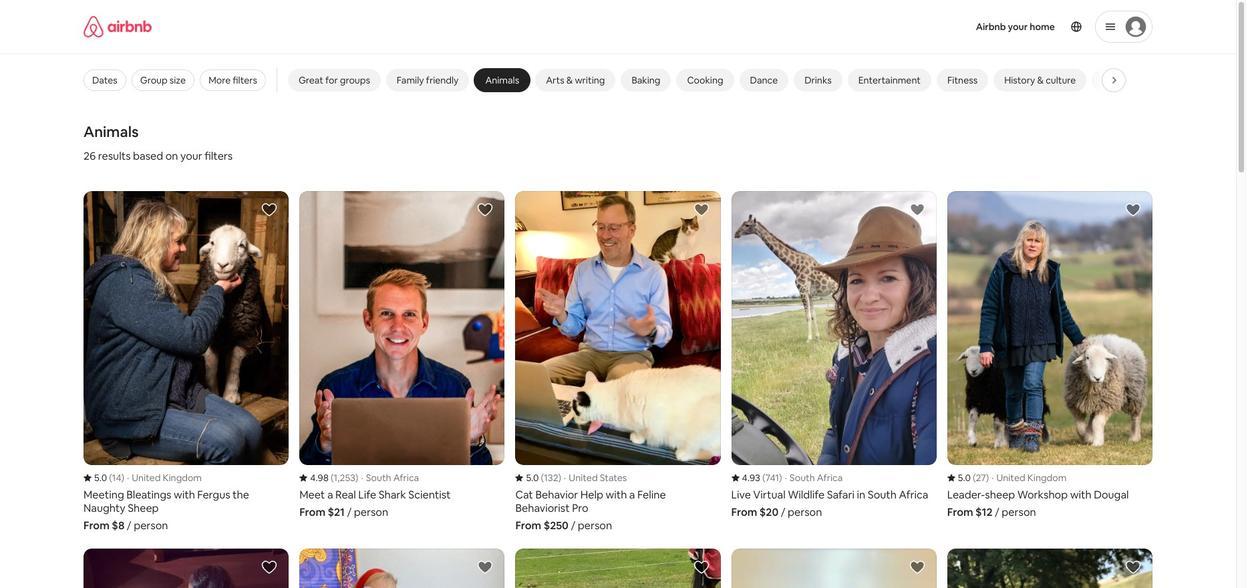 Task type: describe. For each thing, give the bounding box(es) containing it.
airbnb your home link
[[968, 13, 1063, 41]]

dance element
[[750, 74, 778, 86]]

) for from $12
[[986, 471, 989, 483]]

fitness
[[947, 74, 978, 86]]

/ for from $21
[[347, 505, 352, 519]]

rating 4.98 out of 5; 1,253 reviews image
[[299, 471, 358, 483]]

/ for from $8
[[127, 518, 131, 532]]

fitness button
[[937, 69, 988, 92]]

· united kingdom for from $8 / person
[[127, 471, 202, 483]]

fitness element
[[947, 74, 978, 86]]

family friendly button
[[386, 69, 469, 92]]

· for $250
[[564, 471, 566, 483]]

on
[[166, 149, 178, 163]]

filters inside button
[[233, 74, 257, 86]]

great for groups
[[299, 74, 370, 86]]

& for history
[[1037, 74, 1044, 86]]

entertainment element
[[858, 74, 921, 86]]

$20
[[760, 505, 779, 519]]

0 horizontal spatial animals
[[84, 122, 139, 141]]

/ for from $20
[[781, 505, 785, 519]]

arts & writing element
[[546, 74, 605, 86]]

great for groups button
[[288, 69, 381, 92]]

dates button
[[84, 69, 126, 91]]

group
[[140, 74, 168, 86]]

$250
[[544, 518, 569, 532]]

from for from $12 / person
[[947, 505, 973, 519]]

person for from $21 / person
[[354, 505, 388, 519]]

south for from $21 / person
[[366, 471, 391, 483]]

rating 5.0 out of 5; 132 reviews image
[[515, 471, 561, 483]]

14
[[112, 471, 121, 483]]

baking
[[632, 74, 660, 86]]

based
[[133, 149, 163, 163]]

rating 4.93 out of 5; 741 reviews image
[[731, 471, 782, 483]]

kingdom for from $8 / person
[[163, 471, 202, 483]]

friendly
[[426, 74, 459, 86]]

drinks element
[[805, 74, 832, 86]]

from $20 / person
[[731, 505, 822, 519]]

history & culture
[[1004, 74, 1076, 86]]

· united kingdom for from $12 / person
[[992, 471, 1067, 483]]

4.93
[[742, 471, 760, 483]]

· for $12
[[992, 471, 994, 483]]

cat behavior help with a feline behaviorist pro group
[[515, 191, 721, 532]]

more
[[209, 74, 231, 86]]

kingdom for from $12 / person
[[1028, 471, 1067, 483]]

/ for from $250
[[571, 518, 575, 532]]

from for from $20 / person
[[731, 505, 757, 519]]

4.93 ( 741 )
[[742, 471, 782, 483]]

size
[[170, 74, 186, 86]]

) for from $20
[[779, 471, 782, 483]]

5.0 for $250
[[526, 471, 539, 483]]

) for from $8
[[121, 471, 124, 483]]

animals element
[[485, 74, 519, 86]]

741
[[765, 471, 779, 483]]

culture
[[1046, 74, 1076, 86]]

( for $21
[[331, 471, 334, 483]]

for
[[325, 74, 338, 86]]

1,253
[[334, 471, 355, 483]]

airbnb
[[976, 21, 1006, 33]]

group size button
[[131, 69, 195, 91]]

united for from $8
[[132, 471, 161, 483]]

save this experience image inside live virtual wildlife safari in south africa group
[[909, 202, 925, 218]]

africa for from $21 / person
[[393, 471, 419, 483]]

drinks button
[[794, 69, 842, 92]]

groups
[[340, 74, 370, 86]]

· for $20
[[785, 471, 787, 483]]

from for from $8 / person
[[84, 518, 109, 532]]

family friendly element
[[397, 74, 459, 86]]

united for from $250
[[569, 471, 598, 483]]



Task type: vqa. For each thing, say whether or not it's contained in the screenshot.
Kingdom
yes



Task type: locate. For each thing, give the bounding box(es) containing it.
4.98 ( 1,253 )
[[310, 471, 358, 483]]

united inside leader-sheep workshop with dougal group
[[997, 471, 1025, 483]]

· south africa inside live virtual wildlife safari in south africa group
[[785, 471, 843, 483]]

& left culture
[[1037, 74, 1044, 86]]

person inside leader-sheep workshop with dougal group
[[1002, 505, 1036, 519]]

· united kingdom right 14
[[127, 471, 202, 483]]

kingdom inside leader-sheep workshop with dougal group
[[1028, 471, 1067, 483]]

meet a real life shark scientist group
[[299, 191, 505, 519]]

person right $21
[[354, 505, 388, 519]]

south right 1,253
[[366, 471, 391, 483]]

from for from $250 / person
[[515, 518, 541, 532]]

africa inside meet a real life shark scientist group
[[393, 471, 419, 483]]

1 horizontal spatial united
[[569, 471, 598, 483]]

) right "4.93"
[[779, 471, 782, 483]]

2 & from the left
[[1037, 74, 1044, 86]]

person inside meet a real life shark scientist group
[[354, 505, 388, 519]]

26 results based on your filters
[[84, 149, 233, 163]]

1 horizontal spatial your
[[1008, 21, 1028, 33]]

· south africa for from $21 / person
[[361, 471, 419, 483]]

0 vertical spatial animals
[[485, 74, 519, 86]]

· inside live virtual wildlife safari in south africa group
[[785, 471, 787, 483]]

0 horizontal spatial united
[[132, 471, 161, 483]]

united right 27 at the right
[[997, 471, 1025, 483]]

· right 741
[[785, 471, 787, 483]]

person
[[354, 505, 388, 519], [788, 505, 822, 519], [1002, 505, 1036, 519], [134, 518, 168, 532], [578, 518, 612, 532]]

1 vertical spatial your
[[180, 149, 202, 163]]

more filters
[[209, 74, 257, 86]]

) inside leader-sheep workshop with dougal group
[[986, 471, 989, 483]]

4 · from the left
[[785, 471, 787, 483]]

· united kingdom inside leader-sheep workshop with dougal group
[[992, 471, 1067, 483]]

from left $21
[[299, 505, 325, 519]]

kingdom inside the meeting bleatings 
  with fergus the naughty sheep group
[[163, 471, 202, 483]]

1 · from the left
[[127, 471, 129, 483]]

airbnb your home
[[976, 21, 1055, 33]]

5.0 left 14
[[94, 471, 107, 483]]

history
[[1004, 74, 1035, 86]]

dance
[[750, 74, 778, 86]]

( up $12 at right bottom
[[973, 471, 976, 483]]

5.0 left 27 at the right
[[958, 471, 971, 483]]

5 ) from the left
[[986, 471, 989, 483]]

1 horizontal spatial · united kingdom
[[992, 471, 1067, 483]]

5.0 ( 14 )
[[94, 471, 124, 483]]

from left $250
[[515, 518, 541, 532]]

1 horizontal spatial &
[[1037, 74, 1044, 86]]

( inside the cat behavior help with a feline behaviorist pro group
[[541, 471, 544, 483]]

5.0
[[94, 471, 107, 483], [526, 471, 539, 483], [958, 471, 971, 483]]

· united kingdom inside the meeting bleatings 
  with fergus the naughty sheep group
[[127, 471, 202, 483]]

africa inside group
[[817, 471, 843, 483]]

$8
[[112, 518, 125, 532]]

1 horizontal spatial kingdom
[[1028, 471, 1067, 483]]

kingdom up from $12 / person
[[1028, 471, 1067, 483]]

results
[[98, 149, 131, 163]]

/ inside the cat behavior help with a feline behaviorist pro group
[[571, 518, 575, 532]]

· right 1,253
[[361, 471, 363, 483]]

live virtual wildlife safari in south africa group
[[731, 191, 937, 519]]

& for arts
[[566, 74, 573, 86]]

1 horizontal spatial animals
[[485, 74, 519, 86]]

· inside the cat behavior help with a feline behaviorist pro group
[[564, 471, 566, 483]]

arts & writing button
[[535, 69, 616, 92]]

3 · from the left
[[564, 471, 566, 483]]

26
[[84, 149, 96, 163]]

& right arts at the left top of the page
[[566, 74, 573, 86]]

132
[[544, 471, 558, 483]]

2 horizontal spatial united
[[997, 471, 1025, 483]]

person for from $12 / person
[[1002, 505, 1036, 519]]

4 ) from the left
[[779, 471, 782, 483]]

) up $12 at right bottom
[[986, 471, 989, 483]]

& inside history & culture button
[[1037, 74, 1044, 86]]

from for from $21 / person
[[299, 505, 325, 519]]

( up $250
[[541, 471, 544, 483]]

save this experience image
[[261, 202, 277, 218], [693, 202, 709, 218], [909, 202, 925, 218], [261, 559, 277, 575], [477, 559, 493, 575], [693, 559, 709, 575]]

0 horizontal spatial africa
[[393, 471, 419, 483]]

/ right the $8
[[127, 518, 131, 532]]

$21
[[328, 505, 345, 519]]

magic
[[1103, 74, 1129, 86]]

filters
[[233, 74, 257, 86], [205, 149, 233, 163]]

filters right on
[[205, 149, 233, 163]]

person right $12 at right bottom
[[1002, 505, 1036, 519]]

0 vertical spatial your
[[1008, 21, 1028, 33]]

/ right $21
[[347, 505, 352, 519]]

person inside the meeting bleatings 
  with fergus the naughty sheep group
[[134, 518, 168, 532]]

) inside the cat behavior help with a feline behaviorist pro group
[[558, 471, 561, 483]]

· for $21
[[361, 471, 363, 483]]

south right 741
[[790, 471, 815, 483]]

person for from $20 / person
[[788, 505, 822, 519]]

from left $12 at right bottom
[[947, 505, 973, 519]]

africa
[[393, 471, 419, 483], [817, 471, 843, 483]]

cooking element
[[687, 74, 723, 86]]

· right 132
[[564, 471, 566, 483]]

2 kingdom from the left
[[1028, 471, 1067, 483]]

( right "4.93"
[[762, 471, 765, 483]]

animals
[[485, 74, 519, 86], [84, 122, 139, 141]]

2 · south africa from the left
[[785, 471, 843, 483]]

1 south from the left
[[366, 471, 391, 483]]

( inside meet a real life shark scientist group
[[331, 471, 334, 483]]

( up the $8
[[109, 471, 112, 483]]

5.0 left 132
[[526, 471, 539, 483]]

5.0 ( 27 )
[[958, 471, 989, 483]]

0 horizontal spatial 5.0
[[94, 471, 107, 483]]

2 ( from the left
[[331, 471, 334, 483]]

animals button
[[475, 69, 530, 92]]

/ inside live virtual wildlife safari in south africa group
[[781, 505, 785, 519]]

history & culture button
[[994, 69, 1087, 92]]

united
[[132, 471, 161, 483], [569, 471, 598, 483], [997, 471, 1025, 483]]

1 horizontal spatial 5.0
[[526, 471, 539, 483]]

united for from $12
[[997, 471, 1025, 483]]

0 horizontal spatial your
[[180, 149, 202, 163]]

dance button
[[739, 69, 789, 92]]

1 horizontal spatial south
[[790, 471, 815, 483]]

2 · from the left
[[361, 471, 363, 483]]

) inside live virtual wildlife safari in south africa group
[[779, 471, 782, 483]]

1 horizontal spatial · south africa
[[785, 471, 843, 483]]

· south africa right 741
[[785, 471, 843, 483]]

save this experience image
[[477, 202, 493, 218], [1125, 202, 1141, 218], [909, 559, 925, 575], [1125, 559, 1141, 575]]

· south africa inside meet a real life shark scientist group
[[361, 471, 419, 483]]

south
[[366, 471, 391, 483], [790, 471, 815, 483]]

5 ( from the left
[[973, 471, 976, 483]]

· united states
[[564, 471, 627, 483]]

0 horizontal spatial &
[[566, 74, 573, 86]]

animals left arts at the left top of the page
[[485, 74, 519, 86]]

animals inside button
[[485, 74, 519, 86]]

0 vertical spatial filters
[[233, 74, 257, 86]]

/ right $250
[[571, 518, 575, 532]]

from $8 / person
[[84, 518, 168, 532]]

2 horizontal spatial 5.0
[[958, 471, 971, 483]]

· south africa for from $20 / person
[[785, 471, 843, 483]]

person inside live virtual wildlife safari in south africa group
[[788, 505, 822, 519]]

your right on
[[180, 149, 202, 163]]

/ inside the meeting bleatings 
  with fergus the naughty sheep group
[[127, 518, 131, 532]]

great
[[299, 74, 323, 86]]

from $250 / person
[[515, 518, 612, 532]]

cooking button
[[677, 69, 734, 92]]

5.0 inside leader-sheep workshop with dougal group
[[958, 471, 971, 483]]

save this experience image inside leader-sheep workshop with dougal group
[[1125, 202, 1141, 218]]

( inside leader-sheep workshop with dougal group
[[973, 471, 976, 483]]

from inside live virtual wildlife safari in south africa group
[[731, 505, 757, 519]]

kingdom right 14
[[163, 471, 202, 483]]

) up from $8 / person
[[121, 471, 124, 483]]

magic button
[[1092, 69, 1139, 92]]

4 ( from the left
[[762, 471, 765, 483]]

save this experience image inside meet a real life shark scientist group
[[477, 202, 493, 218]]

· inside meet a real life shark scientist group
[[361, 471, 363, 483]]

/ for from $12
[[995, 505, 1000, 519]]

1 & from the left
[[566, 74, 573, 86]]

entertainment
[[858, 74, 921, 86]]

from inside meet a real life shark scientist group
[[299, 505, 325, 519]]

animals up results
[[84, 122, 139, 141]]

africa right 1,253
[[393, 471, 419, 483]]

entertainment button
[[848, 69, 931, 92]]

1 ) from the left
[[121, 471, 124, 483]]

from left $20
[[731, 505, 757, 519]]

family
[[397, 74, 424, 86]]

1 horizontal spatial africa
[[817, 471, 843, 483]]

from $21 / person
[[299, 505, 388, 519]]

27
[[976, 471, 986, 483]]

cooking
[[687, 74, 723, 86]]

person right the $8
[[134, 518, 168, 532]]

1 vertical spatial animals
[[84, 122, 139, 141]]

1 · south africa from the left
[[361, 471, 419, 483]]

· right 14
[[127, 471, 129, 483]]

2 · united kingdom from the left
[[992, 471, 1067, 483]]

)
[[121, 471, 124, 483], [355, 471, 358, 483], [558, 471, 561, 483], [779, 471, 782, 483], [986, 471, 989, 483]]

group size
[[140, 74, 186, 86]]

) left · united states
[[558, 471, 561, 483]]

1 · united kingdom from the left
[[127, 471, 202, 483]]

profile element
[[734, 0, 1153, 53]]

from inside the cat behavior help with a feline behaviorist pro group
[[515, 518, 541, 532]]

0 horizontal spatial · south africa
[[361, 471, 419, 483]]

& inside arts & writing button
[[566, 74, 573, 86]]

more filters button
[[200, 69, 266, 91]]

rating 5.0 out of 5; 14 reviews image
[[84, 471, 124, 483]]

· united kingdom
[[127, 471, 202, 483], [992, 471, 1067, 483]]

/ right $20
[[781, 505, 785, 519]]

3 united from the left
[[997, 471, 1025, 483]]

states
[[600, 471, 627, 483]]

2 united from the left
[[569, 471, 598, 483]]

2 ) from the left
[[355, 471, 358, 483]]

writing
[[575, 74, 605, 86]]

your left home
[[1008, 21, 1028, 33]]

5.0 ( 132 )
[[526, 471, 561, 483]]

0 horizontal spatial · united kingdom
[[127, 471, 202, 483]]

/
[[347, 505, 352, 519], [781, 505, 785, 519], [995, 505, 1000, 519], [127, 518, 131, 532], [571, 518, 575, 532]]

) for from $21
[[355, 471, 358, 483]]

south inside meet a real life shark scientist group
[[366, 471, 391, 483]]

·
[[127, 471, 129, 483], [361, 471, 363, 483], [564, 471, 566, 483], [785, 471, 787, 483], [992, 471, 994, 483]]

person for from $8 / person
[[134, 518, 168, 532]]

· united kingdom right 27 at the right
[[992, 471, 1067, 483]]

arts & writing
[[546, 74, 605, 86]]

$12
[[976, 505, 993, 519]]

filters right more
[[233, 74, 257, 86]]

&
[[566, 74, 573, 86], [1037, 74, 1044, 86]]

5.0 for $8
[[94, 471, 107, 483]]

family friendly
[[397, 74, 459, 86]]

(
[[109, 471, 112, 483], [331, 471, 334, 483], [541, 471, 544, 483], [762, 471, 765, 483], [973, 471, 976, 483]]

from $12 / person
[[947, 505, 1036, 519]]

arts
[[546, 74, 564, 86]]

( for $12
[[973, 471, 976, 483]]

/ right $12 at right bottom
[[995, 505, 1000, 519]]

person right $20
[[788, 505, 822, 519]]

2 africa from the left
[[817, 471, 843, 483]]

1 united from the left
[[132, 471, 161, 483]]

) up from $21 / person at the bottom left of page
[[355, 471, 358, 483]]

1 kingdom from the left
[[163, 471, 202, 483]]

· inside leader-sheep workshop with dougal group
[[992, 471, 994, 483]]

4.98
[[310, 471, 329, 483]]

) for from $250
[[558, 471, 561, 483]]

person right $250
[[578, 518, 612, 532]]

from left the $8
[[84, 518, 109, 532]]

0 horizontal spatial kingdom
[[163, 471, 202, 483]]

united right 14
[[132, 471, 161, 483]]

from inside the meeting bleatings 
  with fergus the naughty sheep group
[[84, 518, 109, 532]]

· south africa
[[361, 471, 419, 483], [785, 471, 843, 483]]

( for $8
[[109, 471, 112, 483]]

africa right 741
[[817, 471, 843, 483]]

baking element
[[632, 74, 660, 86]]

united left states
[[569, 471, 598, 483]]

) inside the meeting bleatings 
  with fergus the naughty sheep group
[[121, 471, 124, 483]]

1 vertical spatial filters
[[205, 149, 233, 163]]

/ inside meet a real life shark scientist group
[[347, 505, 352, 519]]

) inside meet a real life shark scientist group
[[355, 471, 358, 483]]

history & culture element
[[1004, 74, 1076, 86]]

magic element
[[1103, 74, 1129, 86]]

leader-sheep workshop with dougal group
[[947, 191, 1153, 519]]

rating 5.0 out of 5; 27 reviews image
[[947, 471, 989, 483]]

south inside group
[[790, 471, 815, 483]]

( inside live virtual wildlife safari in south africa group
[[762, 471, 765, 483]]

3 5.0 from the left
[[958, 471, 971, 483]]

( for $250
[[541, 471, 544, 483]]

( inside the meeting bleatings 
  with fergus the naughty sheep group
[[109, 471, 112, 483]]

· south africa right 1,253
[[361, 471, 419, 483]]

kingdom
[[163, 471, 202, 483], [1028, 471, 1067, 483]]

africa for from $20 / person
[[817, 471, 843, 483]]

5.0 for $12
[[958, 471, 971, 483]]

/ inside leader-sheep workshop with dougal group
[[995, 505, 1000, 519]]

home
[[1030, 21, 1055, 33]]

· right 27 at the right
[[992, 471, 994, 483]]

3 ) from the left
[[558, 471, 561, 483]]

5 · from the left
[[992, 471, 994, 483]]

from
[[299, 505, 325, 519], [731, 505, 757, 519], [947, 505, 973, 519], [84, 518, 109, 532], [515, 518, 541, 532]]

2 south from the left
[[790, 471, 815, 483]]

baking button
[[621, 69, 671, 92]]

2 5.0 from the left
[[526, 471, 539, 483]]

5.0 inside the cat behavior help with a feline behaviorist pro group
[[526, 471, 539, 483]]

1 ( from the left
[[109, 471, 112, 483]]

from inside leader-sheep workshop with dougal group
[[947, 505, 973, 519]]

( for $20
[[762, 471, 765, 483]]

person for from $250 / person
[[578, 518, 612, 532]]

( right '4.98'
[[331, 471, 334, 483]]

united inside the meeting bleatings 
  with fergus the naughty sheep group
[[132, 471, 161, 483]]

dates
[[92, 74, 117, 86]]

person inside the cat behavior help with a feline behaviorist pro group
[[578, 518, 612, 532]]

united inside the cat behavior help with a feline behaviorist pro group
[[569, 471, 598, 483]]

5.0 inside the meeting bleatings 
  with fergus the naughty sheep group
[[94, 471, 107, 483]]

your inside "airbnb your home" link
[[1008, 21, 1028, 33]]

· inside the meeting bleatings 
  with fergus the naughty sheep group
[[127, 471, 129, 483]]

south for from $20 / person
[[790, 471, 815, 483]]

0 horizontal spatial south
[[366, 471, 391, 483]]

meeting bleatings 
  with fergus the naughty sheep group
[[84, 191, 289, 532]]

drinks
[[805, 74, 832, 86]]

3 ( from the left
[[541, 471, 544, 483]]

1 africa from the left
[[393, 471, 419, 483]]

great for groups element
[[299, 74, 370, 86]]

your
[[1008, 21, 1028, 33], [180, 149, 202, 163]]

· for $8
[[127, 471, 129, 483]]

1 5.0 from the left
[[94, 471, 107, 483]]



